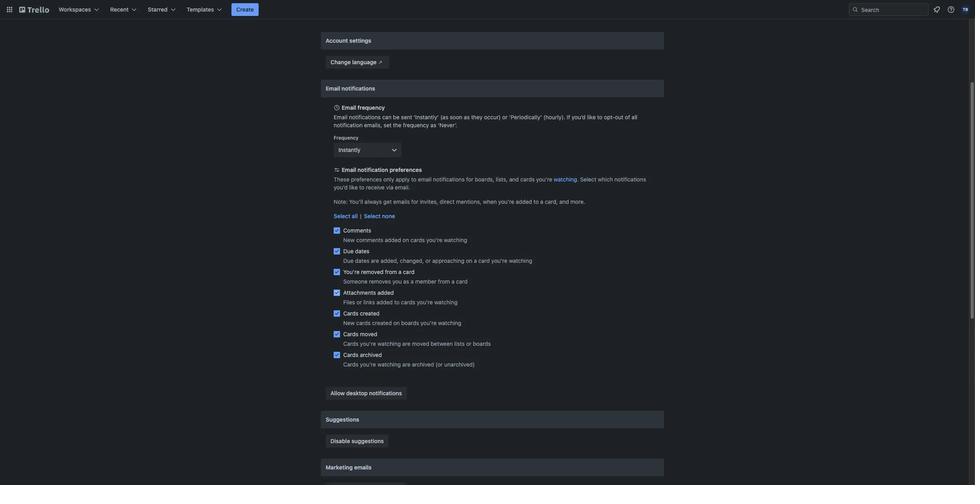 Task type: locate. For each thing, give the bounding box(es) containing it.
0 vertical spatial you'd
[[572, 114, 586, 121]]

unarchived)
[[444, 361, 475, 368]]

cards for cards you're watching are archived (or unarchived)
[[343, 361, 358, 368]]

dates down "comments"
[[355, 248, 369, 255]]

0 horizontal spatial preferences
[[351, 176, 382, 183]]

0 vertical spatial moved
[[360, 331, 377, 338]]

1 vertical spatial you'd
[[334, 184, 348, 191]]

added
[[516, 198, 532, 205], [385, 237, 401, 243], [377, 289, 394, 296], [376, 299, 393, 306]]

to left opt-
[[597, 114, 602, 121]]

you're
[[536, 176, 552, 183], [498, 198, 514, 205], [426, 237, 442, 243], [491, 257, 507, 264], [417, 299, 433, 306], [421, 320, 437, 326], [360, 340, 376, 347], [360, 361, 376, 368]]

0 horizontal spatial like
[[349, 184, 358, 191]]

select down note:
[[334, 213, 350, 220]]

allow desktop notifications
[[330, 390, 402, 397]]

1 vertical spatial boards
[[473, 340, 491, 347]]

moved left between
[[412, 340, 429, 347]]

3 cards from the top
[[343, 340, 358, 347]]

cards down cards created
[[356, 320, 371, 326]]

1 new from the top
[[343, 237, 355, 243]]

0 vertical spatial card
[[478, 257, 490, 264]]

dates
[[355, 248, 369, 255], [355, 257, 369, 264]]

due for due dates
[[343, 248, 354, 255]]

0 horizontal spatial as
[[403, 278, 409, 285]]

0 horizontal spatial archived
[[360, 352, 382, 358]]

emails right marketing
[[354, 464, 372, 471]]

1 horizontal spatial you'd
[[572, 114, 586, 121]]

a
[[540, 198, 543, 205], [474, 257, 477, 264], [398, 269, 402, 275], [411, 278, 414, 285], [451, 278, 455, 285]]

select all | select none
[[334, 213, 395, 220]]

or inside email notifications can be sent 'instantly' (as soon as they occur) or 'periodically' (hourly). if you'd like to opt-out of all notification emails, set the frequency as 'never'.
[[502, 114, 508, 121]]

(or
[[435, 361, 443, 368]]

notification up frequency
[[334, 122, 362, 129]]

and right "lists,"
[[509, 176, 519, 183]]

1 dates from the top
[[355, 248, 369, 255]]

marketing emails
[[326, 464, 372, 471]]

boards,
[[475, 176, 494, 183]]

created down links
[[360, 310, 380, 317]]

2 vertical spatial card
[[456, 278, 467, 285]]

1 vertical spatial due
[[343, 257, 354, 264]]

you'd right if
[[572, 114, 586, 121]]

to inside email notifications can be sent 'instantly' (as soon as they occur) or 'periodically' (hourly). if you'd like to opt-out of all notification emails, set the frequency as 'never'.
[[597, 114, 602, 121]]

moved up cards archived
[[360, 331, 377, 338]]

new down comments at the left top
[[343, 237, 355, 243]]

notification inside email notifications can be sent 'instantly' (as soon as they occur) or 'periodically' (hourly). if you'd like to opt-out of all notification emails, set the frequency as 'never'.
[[334, 122, 362, 129]]

notifications inside . select which notifications you'd like to receive via email.
[[614, 176, 646, 183]]

2 vertical spatial on
[[393, 320, 400, 326]]

archived left the (or at the bottom left of the page
[[412, 361, 434, 368]]

email frequency
[[342, 104, 385, 111]]

cards right "lists,"
[[520, 176, 535, 183]]

language
[[352, 59, 376, 65]]

created down cards created
[[372, 320, 392, 326]]

cards down someone removes you as a member from a card
[[401, 299, 415, 306]]

on down files or links added to cards you're watching
[[393, 320, 400, 326]]

instantly
[[338, 146, 360, 153]]

to inside . select which notifications you'd like to receive via email.
[[359, 184, 364, 191]]

cards up changed,
[[411, 237, 425, 243]]

notifications
[[342, 85, 375, 92], [349, 114, 381, 121], [433, 176, 465, 183], [614, 176, 646, 183], [369, 390, 402, 397]]

sent
[[401, 114, 412, 121]]

1 vertical spatial preferences
[[351, 176, 382, 183]]

cards
[[520, 176, 535, 183], [411, 237, 425, 243], [401, 299, 415, 306], [356, 320, 371, 326]]

1 horizontal spatial and
[[559, 198, 569, 205]]

0 horizontal spatial frequency
[[358, 104, 385, 111]]

sm image
[[376, 58, 384, 66]]

due for due dates are added, changed, or approaching on a card you're watching
[[343, 257, 354, 264]]

as left they
[[464, 114, 470, 121]]

create button
[[231, 3, 259, 16]]

select inside . select which notifications you'd like to receive via email.
[[580, 176, 596, 183]]

all inside email notifications can be sent 'instantly' (as soon as they occur) or 'periodically' (hourly). if you'd like to opt-out of all notification emails, set the frequency as 'never'.
[[632, 114, 637, 121]]

lists,
[[496, 176, 508, 183]]

changed,
[[400, 257, 424, 264]]

preferences
[[390, 166, 422, 173], [351, 176, 382, 183]]

created
[[360, 310, 380, 317], [372, 320, 392, 326]]

0 vertical spatial from
[[385, 269, 397, 275]]

notifications down email frequency
[[349, 114, 381, 121]]

watching
[[554, 176, 577, 183], [444, 237, 467, 243], [509, 257, 532, 264], [434, 299, 458, 306], [438, 320, 461, 326], [377, 340, 401, 347], [377, 361, 401, 368]]

1 horizontal spatial from
[[438, 278, 450, 285]]

1 horizontal spatial all
[[632, 114, 637, 121]]

all right of
[[632, 114, 637, 121]]

card down approaching
[[456, 278, 467, 285]]

a left card, on the right
[[540, 198, 543, 205]]

email for email notifications can be sent 'instantly' (as soon as they occur) or 'periodically' (hourly). if you'd like to opt-out of all notification emails, set the frequency as 'never'.
[[334, 114, 347, 121]]

desktop
[[346, 390, 368, 397]]

you're removed from a card
[[343, 269, 414, 275]]

and
[[509, 176, 519, 183], [559, 198, 569, 205]]

email down change
[[326, 85, 340, 92]]

someone
[[343, 278, 367, 285]]

dates down due dates
[[355, 257, 369, 264]]

you'd down these at the left top
[[334, 184, 348, 191]]

archived
[[360, 352, 382, 358], [412, 361, 434, 368]]

approaching
[[432, 257, 464, 264]]

a up you
[[398, 269, 402, 275]]

as down the 'instantly'
[[430, 122, 436, 129]]

note: you'll always get emails for invites, direct mentions, when you're added to a card, and more.
[[334, 198, 585, 205]]

to left receive
[[359, 184, 364, 191]]

0 vertical spatial notification
[[334, 122, 362, 129]]

0 vertical spatial like
[[587, 114, 596, 121]]

templates button
[[182, 3, 227, 16]]

files
[[343, 299, 355, 306]]

1 vertical spatial new
[[343, 320, 355, 326]]

on right approaching
[[466, 257, 472, 264]]

2 horizontal spatial card
[[478, 257, 490, 264]]

for
[[466, 176, 473, 183], [411, 198, 418, 205]]

select right |
[[364, 213, 381, 220]]

email inside email notifications can be sent 'instantly' (as soon as they occur) or 'periodically' (hourly). if you'd like to opt-out of all notification emails, set the frequency as 'never'.
[[334, 114, 347, 121]]

1 horizontal spatial card
[[456, 278, 467, 285]]

added right links
[[376, 299, 393, 306]]

attachments added
[[343, 289, 394, 296]]

added left card, on the right
[[516, 198, 532, 205]]

emails right get
[[393, 198, 410, 205]]

on for boards
[[393, 320, 400, 326]]

email up frequency
[[334, 114, 347, 121]]

only
[[383, 176, 394, 183]]

disable suggestions
[[330, 438, 384, 445]]

as right you
[[403, 278, 409, 285]]

for left boards,
[[466, 176, 473, 183]]

change language
[[330, 59, 376, 65]]

1 vertical spatial are
[[402, 340, 410, 347]]

1 horizontal spatial for
[[466, 176, 473, 183]]

4 cards from the top
[[343, 352, 358, 358]]

create
[[236, 6, 254, 13]]

2 horizontal spatial on
[[466, 257, 472, 264]]

0 horizontal spatial for
[[411, 198, 418, 205]]

0 vertical spatial all
[[632, 114, 637, 121]]

like down these at the left top
[[349, 184, 358, 191]]

preferences up apply
[[390, 166, 422, 173]]

1 vertical spatial and
[[559, 198, 569, 205]]

cards you're watching are moved between lists or boards
[[343, 340, 491, 347]]

via
[[386, 184, 393, 191]]

1 horizontal spatial on
[[403, 237, 409, 243]]

0 vertical spatial on
[[403, 237, 409, 243]]

are for cards moved
[[402, 340, 410, 347]]

preferences up receive
[[351, 176, 382, 183]]

2 due from the top
[[343, 257, 354, 264]]

1 horizontal spatial select
[[364, 213, 381, 220]]

0 horizontal spatial card
[[403, 269, 414, 275]]

tyler black (tylerblack440) image
[[961, 5, 970, 14]]

0 horizontal spatial boards
[[401, 320, 419, 326]]

boards right lists
[[473, 340, 491, 347]]

1 cards from the top
[[343, 310, 358, 317]]

notification up receive
[[358, 166, 388, 173]]

notification
[[334, 122, 362, 129], [358, 166, 388, 173]]

0 vertical spatial boards
[[401, 320, 419, 326]]

due
[[343, 248, 354, 255], [343, 257, 354, 264]]

the
[[393, 122, 401, 129]]

are up removed
[[371, 257, 379, 264]]

new down cards created
[[343, 320, 355, 326]]

5 cards from the top
[[343, 361, 358, 368]]

1 vertical spatial like
[[349, 184, 358, 191]]

2 new from the top
[[343, 320, 355, 326]]

recent button
[[105, 3, 141, 16]]

always
[[365, 198, 382, 205]]

2 horizontal spatial select
[[580, 176, 596, 183]]

added down 'removes'
[[377, 289, 394, 296]]

email for email notifications
[[326, 85, 340, 92]]

for left invites,
[[411, 198, 418, 205]]

files or links added to cards you're watching
[[343, 299, 458, 306]]

0 vertical spatial and
[[509, 176, 519, 183]]

dates for due dates are added, changed, or approaching on a card you're watching
[[355, 257, 369, 264]]

0 vertical spatial as
[[464, 114, 470, 121]]

1 vertical spatial as
[[430, 122, 436, 129]]

emails,
[[364, 122, 382, 129]]

soon
[[450, 114, 462, 121]]

back to home image
[[19, 3, 49, 16]]

or down attachments
[[357, 299, 362, 306]]

or
[[502, 114, 508, 121], [425, 257, 431, 264], [357, 299, 362, 306], [466, 340, 471, 347]]

1 horizontal spatial moved
[[412, 340, 429, 347]]

1 vertical spatial frequency
[[403, 122, 429, 129]]

2 horizontal spatial as
[[464, 114, 470, 121]]

on up changed,
[[403, 237, 409, 243]]

|
[[360, 213, 362, 220]]

(hourly).
[[543, 114, 565, 121]]

select right .
[[580, 176, 596, 183]]

cards
[[343, 310, 358, 317], [343, 331, 358, 338], [343, 340, 358, 347], [343, 352, 358, 358], [343, 361, 358, 368]]

new comments added on cards you're watching
[[343, 237, 467, 243]]

due dates
[[343, 248, 369, 255]]

apply
[[396, 176, 410, 183]]

cards for cards you're watching are moved between lists or boards
[[343, 340, 358, 347]]

from down added,
[[385, 269, 397, 275]]

account settings
[[326, 37, 371, 44]]

notifications right which at the right top of page
[[614, 176, 646, 183]]

email down email notifications
[[342, 104, 356, 111]]

card up someone removes you as a member from a card
[[403, 269, 414, 275]]

someone removes you as a member from a card
[[343, 278, 467, 285]]

new
[[343, 237, 355, 243], [343, 320, 355, 326]]

email
[[418, 176, 431, 183]]

like inside . select which notifications you'd like to receive via email.
[[349, 184, 358, 191]]

email up these at the left top
[[342, 166, 356, 173]]

0 vertical spatial created
[[360, 310, 380, 317]]

starred button
[[143, 3, 180, 16]]

cards for cards moved
[[343, 331, 358, 338]]

primary element
[[0, 0, 975, 19]]

select all button
[[334, 212, 358, 220]]

1 due from the top
[[343, 248, 354, 255]]

frequency down sent
[[403, 122, 429, 129]]

0 vertical spatial archived
[[360, 352, 382, 358]]

1 horizontal spatial emails
[[393, 198, 410, 205]]

1 horizontal spatial frequency
[[403, 122, 429, 129]]

1 vertical spatial emails
[[354, 464, 372, 471]]

(as
[[440, 114, 448, 121]]

0 horizontal spatial you'd
[[334, 184, 348, 191]]

all left |
[[352, 213, 358, 220]]

2 dates from the top
[[355, 257, 369, 264]]

change
[[330, 59, 351, 65]]

1 vertical spatial on
[[466, 257, 472, 264]]

to down you
[[394, 299, 399, 306]]

boards up the cards you're watching are moved between lists or boards
[[401, 320, 419, 326]]

from right member
[[438, 278, 450, 285]]

1 vertical spatial all
[[352, 213, 358, 220]]

on
[[403, 237, 409, 243], [466, 257, 472, 264], [393, 320, 400, 326]]

0 vertical spatial dates
[[355, 248, 369, 255]]

are up cards you're watching are archived (or unarchived)
[[402, 340, 410, 347]]

0 horizontal spatial emails
[[354, 464, 372, 471]]

0 vertical spatial due
[[343, 248, 354, 255]]

get
[[383, 198, 392, 205]]

like left opt-
[[587, 114, 596, 121]]

0 vertical spatial new
[[343, 237, 355, 243]]

1 horizontal spatial boards
[[473, 340, 491, 347]]

you'd inside . select which notifications you'd like to receive via email.
[[334, 184, 348, 191]]

suggestions
[[352, 438, 384, 445]]

and right card, on the right
[[559, 198, 569, 205]]

1 vertical spatial card
[[403, 269, 414, 275]]

or right occur) on the top of page
[[502, 114, 508, 121]]

they
[[471, 114, 482, 121]]

1 horizontal spatial preferences
[[390, 166, 422, 173]]

frequency up emails,
[[358, 104, 385, 111]]

archived down cards moved
[[360, 352, 382, 358]]

1 vertical spatial archived
[[412, 361, 434, 368]]

notifications up direct
[[433, 176, 465, 183]]

1 vertical spatial dates
[[355, 257, 369, 264]]

1 horizontal spatial like
[[587, 114, 596, 121]]

0 horizontal spatial on
[[393, 320, 400, 326]]

0 horizontal spatial moved
[[360, 331, 377, 338]]

card right approaching
[[478, 257, 490, 264]]

are down the cards you're watching are moved between lists or boards
[[402, 361, 410, 368]]

1 vertical spatial from
[[438, 278, 450, 285]]

on for cards
[[403, 237, 409, 243]]

2 cards from the top
[[343, 331, 358, 338]]

2 vertical spatial are
[[402, 361, 410, 368]]

note:
[[334, 198, 348, 205]]



Task type: vqa. For each thing, say whether or not it's contained in the screenshot.
29
no



Task type: describe. For each thing, give the bounding box(es) containing it.
you
[[392, 278, 402, 285]]

email for email frequency
[[342, 104, 356, 111]]

invites,
[[420, 198, 438, 205]]

due dates are added, changed, or approaching on a card you're watching
[[343, 257, 532, 264]]

be
[[393, 114, 399, 121]]

notifications up email frequency
[[342, 85, 375, 92]]

lists
[[454, 340, 465, 347]]

0 horizontal spatial all
[[352, 213, 358, 220]]

new for new cards created on boards you're watching
[[343, 320, 355, 326]]

marketing
[[326, 464, 353, 471]]

recent
[[110, 6, 129, 13]]

settings
[[349, 37, 371, 44]]

workspaces button
[[54, 3, 104, 16]]

0 horizontal spatial and
[[509, 176, 519, 183]]

0 vertical spatial for
[[466, 176, 473, 183]]

a left member
[[411, 278, 414, 285]]

these preferences only apply to email notifications for boards, lists, and cards you're watching
[[334, 176, 577, 183]]

'instantly'
[[414, 114, 439, 121]]

change language link
[[326, 56, 389, 69]]

are for cards archived
[[402, 361, 410, 368]]

'periodically'
[[509, 114, 542, 121]]

disable suggestions link
[[326, 435, 389, 448]]

if
[[567, 114, 570, 121]]

cards you're watching are archived (or unarchived)
[[343, 361, 475, 368]]

allow desktop notifications link
[[326, 387, 407, 400]]

to left "email"
[[411, 176, 416, 183]]

opt-
[[604, 114, 615, 121]]

email notification preferences
[[342, 166, 422, 173]]

0 vertical spatial frequency
[[358, 104, 385, 111]]

you'll
[[349, 198, 363, 205]]

0 horizontal spatial select
[[334, 213, 350, 220]]

0 vertical spatial emails
[[393, 198, 410, 205]]

a down approaching
[[451, 278, 455, 285]]

disable
[[330, 438, 350, 445]]

you'd inside email notifications can be sent 'instantly' (as soon as they occur) or 'periodically' (hourly). if you'd like to opt-out of all notification emails, set the frequency as 'never'.
[[572, 114, 586, 121]]

'never'.
[[438, 122, 457, 129]]

between
[[431, 340, 453, 347]]

starred
[[148, 6, 168, 13]]

when
[[483, 198, 497, 205]]

or right changed,
[[425, 257, 431, 264]]

member
[[415, 278, 436, 285]]

1 vertical spatial moved
[[412, 340, 429, 347]]

occur)
[[484, 114, 501, 121]]

search image
[[852, 6, 858, 13]]

to left card, on the right
[[534, 198, 539, 205]]

new for new comments added on cards you're watching
[[343, 237, 355, 243]]

these
[[334, 176, 349, 183]]

account
[[326, 37, 348, 44]]

cards archived
[[343, 352, 382, 358]]

or right lists
[[466, 340, 471, 347]]

comments
[[356, 237, 383, 243]]

2 vertical spatial as
[[403, 278, 409, 285]]

of
[[625, 114, 630, 121]]

1 horizontal spatial archived
[[412, 361, 434, 368]]

you're
[[343, 269, 360, 275]]

dates for due dates
[[355, 248, 369, 255]]

which
[[598, 176, 613, 183]]

0 vertical spatial are
[[371, 257, 379, 264]]

frequency
[[334, 135, 358, 141]]

watching link
[[554, 176, 577, 183]]

new cards created on boards you're watching
[[343, 320, 461, 326]]

out
[[615, 114, 623, 121]]

email.
[[395, 184, 410, 191]]

email notifications can be sent 'instantly' (as soon as they occur) or 'periodically' (hourly). if you'd like to opt-out of all notification emails, set the frequency as 'never'.
[[334, 114, 637, 129]]

1 vertical spatial created
[[372, 320, 392, 326]]

workspaces
[[59, 6, 91, 13]]

set
[[384, 122, 392, 129]]

frequency inside email notifications can be sent 'instantly' (as soon as they occur) or 'periodically' (hourly). if you'd like to opt-out of all notification emails, set the frequency as 'never'.
[[403, 122, 429, 129]]

0 notifications image
[[932, 5, 942, 14]]

cards for cards created
[[343, 310, 358, 317]]

links
[[363, 299, 375, 306]]

cards for cards archived
[[343, 352, 358, 358]]

like inside email notifications can be sent 'instantly' (as soon as they occur) or 'periodically' (hourly). if you'd like to opt-out of all notification emails, set the frequency as 'never'.
[[587, 114, 596, 121]]

email notifications
[[326, 85, 375, 92]]

removes
[[369, 278, 391, 285]]

receive
[[366, 184, 385, 191]]

1 horizontal spatial as
[[430, 122, 436, 129]]

select none button
[[364, 212, 395, 220]]

notifications right desktop
[[369, 390, 402, 397]]

cards created
[[343, 310, 380, 317]]

direct
[[440, 198, 455, 205]]

more.
[[570, 198, 585, 205]]

removed
[[361, 269, 383, 275]]

can
[[382, 114, 391, 121]]

templates
[[187, 6, 214, 13]]

allow
[[330, 390, 345, 397]]

added,
[[381, 257, 398, 264]]

. select which notifications you'd like to receive via email.
[[334, 176, 646, 191]]

1 vertical spatial for
[[411, 198, 418, 205]]

comments
[[343, 227, 371, 234]]

attachments
[[343, 289, 376, 296]]

.
[[577, 176, 579, 183]]

0 vertical spatial preferences
[[390, 166, 422, 173]]

1 vertical spatial notification
[[358, 166, 388, 173]]

suggestions
[[326, 416, 359, 423]]

mentions,
[[456, 198, 481, 205]]

notifications inside email notifications can be sent 'instantly' (as soon as they occur) or 'periodically' (hourly). if you'd like to opt-out of all notification emails, set the frequency as 'never'.
[[349, 114, 381, 121]]

added up added,
[[385, 237, 401, 243]]

email for email notification preferences
[[342, 166, 356, 173]]

0 horizontal spatial from
[[385, 269, 397, 275]]

a right approaching
[[474, 257, 477, 264]]

cards moved
[[343, 331, 377, 338]]

open information menu image
[[947, 6, 955, 14]]

Search field
[[858, 4, 928, 16]]



